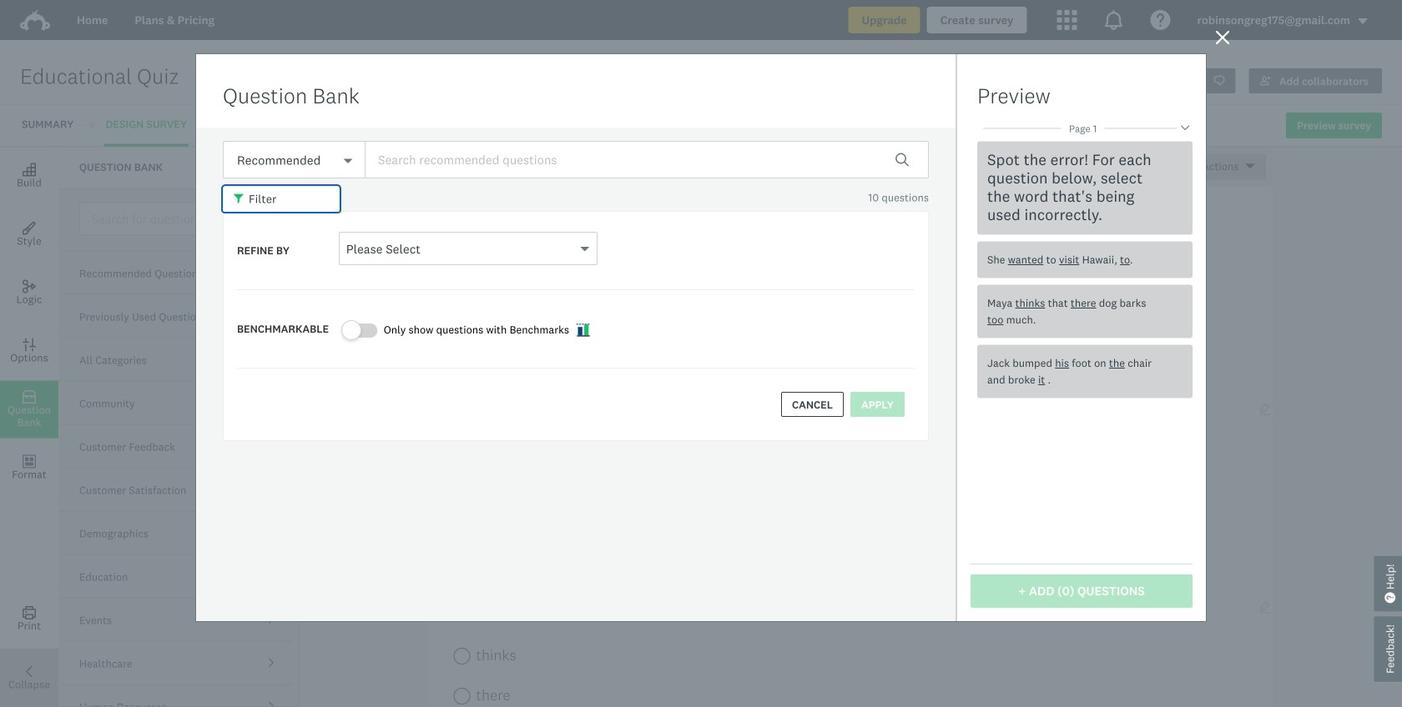 Task type: vqa. For each thing, say whether or not it's contained in the screenshot.
Help Icon
yes



Task type: locate. For each thing, give the bounding box(es) containing it.
1 vertical spatial icon   xjtfe image
[[576, 323, 590, 337]]

Search recommended questions text field
[[365, 141, 929, 179]]

Search for questions text field
[[79, 202, 291, 236]]

1 horizontal spatial products icon image
[[1104, 10, 1124, 30]]

products icon image
[[1057, 10, 1077, 30], [1104, 10, 1124, 30]]

0 horizontal spatial icon   xjtfe image
[[234, 194, 245, 205]]

icon   xjtfe image
[[234, 194, 245, 205], [576, 323, 590, 337]]

0 horizontal spatial products icon image
[[1057, 10, 1077, 30]]



Task type: describe. For each thing, give the bounding box(es) containing it.
0 vertical spatial icon   xjtfe image
[[234, 194, 245, 205]]

1 horizontal spatial icon   xjtfe image
[[576, 323, 590, 337]]

1 products icon image from the left
[[1057, 10, 1077, 30]]

2 products icon image from the left
[[1104, 10, 1124, 30]]

help icon image
[[1150, 10, 1170, 30]]

surveymonkey logo image
[[20, 10, 50, 31]]



